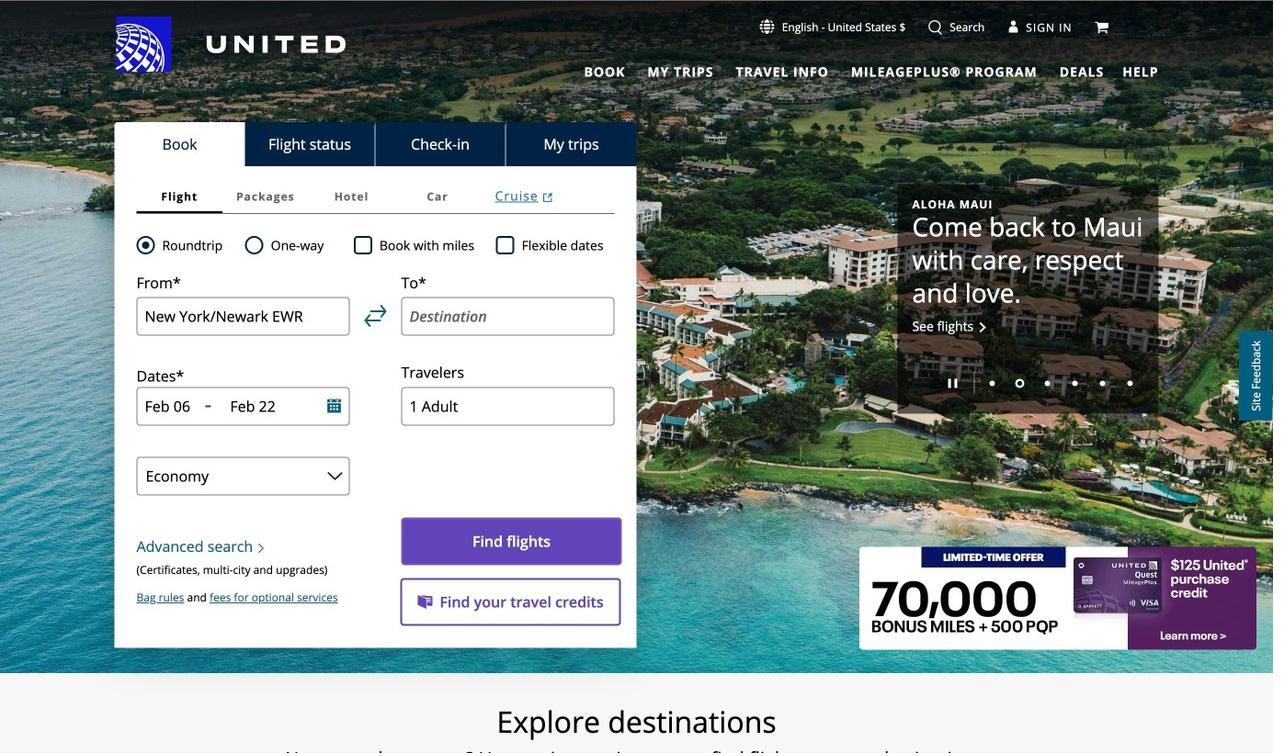 Task type: locate. For each thing, give the bounding box(es) containing it.
main content
[[0, 1, 1273, 754]]

0 vertical spatial tab list
[[573, 56, 1108, 83]]

explore destinations element
[[0, 704, 1273, 741]]

pause image
[[948, 379, 957, 388]]

2 vertical spatial tab list
[[137, 179, 615, 214]]

tab list
[[573, 56, 1108, 83], [114, 122, 637, 166], [137, 179, 615, 214]]

slide 6 of 6 image
[[1128, 381, 1133, 386]]

Origin text field
[[137, 297, 350, 336]]

Return text field
[[230, 397, 302, 417]]

navigation
[[0, 16, 1273, 83]]

Destination text field
[[401, 297, 615, 336]]

currently in english united states	$ enter to change image
[[760, 19, 775, 34]]

slide 3 of 6 image
[[1045, 381, 1050, 386]]

one way flight search element
[[264, 234, 324, 256]]



Task type: describe. For each thing, give the bounding box(es) containing it.
not sure where to go? use our interactive map to find flights to great destinations. element
[[0, 748, 1273, 754]]

slide 1 of 6 image
[[990, 381, 995, 386]]

united logo link to homepage image
[[116, 17, 346, 72]]

slide 2 of 6 image
[[1015, 379, 1025, 388]]

Departure text field
[[145, 397, 197, 417]]

carousel buttons element
[[912, 365, 1144, 399]]

slide 5 of 6 image
[[1100, 381, 1105, 386]]

reverse origin and destination image
[[365, 305, 387, 327]]

book with miles element
[[354, 234, 496, 256]]

slide 4 of 6 image
[[1072, 381, 1078, 386]]

1 vertical spatial tab list
[[114, 122, 637, 166]]

view cart, click to view list of recently searched saved trips. image
[[1094, 20, 1109, 35]]

round trip flight search element
[[155, 234, 223, 256]]



